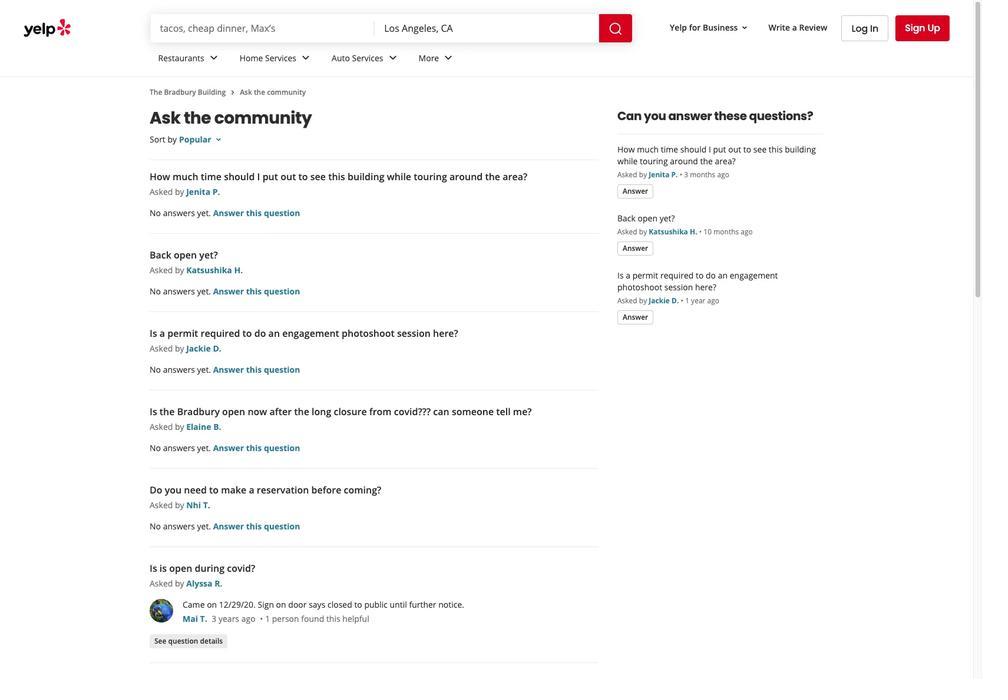 Task type: locate. For each thing, give the bounding box(es) containing it.
yet. down the "back open yet? asked by katsushika h."
[[197, 286, 211, 297]]

building for how much time should i put out to see this building while touring around the area?
[[785, 144, 817, 155]]

1 horizontal spatial building
[[785, 144, 817, 155]]

home services link
[[230, 42, 323, 77]]

0 vertical spatial jackie d. link
[[649, 296, 679, 306]]

1 answer this question link from the top
[[213, 208, 300, 219]]

1 horizontal spatial back
[[618, 213, 636, 224]]

1 horizontal spatial engagement
[[730, 270, 779, 281]]

2 answers from the top
[[163, 286, 195, 297]]

after
[[270, 406, 292, 419]]

24 chevron down v2 image inside restaurants link
[[207, 51, 221, 65]]

is for is a permit required to do an engagement photoshoot session here?
[[150, 327, 157, 340]]

0 vertical spatial time
[[661, 144, 679, 155]]

auto services
[[332, 52, 384, 63]]

none field up 'home services'
[[160, 22, 366, 35]]

1 horizontal spatial i
[[709, 144, 712, 155]]

answer
[[623, 186, 649, 196], [213, 208, 244, 219], [623, 243, 649, 253], [213, 286, 244, 297], [623, 312, 649, 322], [213, 364, 244, 376], [213, 443, 244, 454], [213, 521, 244, 532]]

no for is a permit required to do an engagement photoshoot session here?
[[150, 364, 161, 376]]

engagement inside "is a permit required to do an engagement photoshoot session here? asked by jackie d."
[[283, 327, 340, 340]]

log in link
[[842, 15, 889, 41]]

the
[[254, 87, 265, 97], [184, 107, 211, 130], [701, 156, 713, 167], [485, 170, 501, 183], [160, 406, 175, 419], [294, 406, 309, 419]]

session inside "is a permit required to do an engagement photoshoot session here? asked by jackie d."
[[397, 327, 431, 340]]

much down the popular
[[173, 170, 198, 183]]

session for is a permit required to do an engagement photoshoot session here?
[[665, 282, 694, 293]]

16 chevron down v2 image
[[741, 23, 750, 32], [214, 135, 223, 144]]

while inside how much time should i put out to see this building while touring around the area?
[[618, 156, 638, 167]]

3 down how much time should i put out to see this building while touring around the area?
[[685, 170, 689, 180]]

sign up person
[[258, 600, 274, 611]]

jenita up the back open yet?
[[649, 170, 670, 180]]

on right came
[[207, 600, 217, 611]]

should inside how much time should i put out to see this building while touring around the area?
[[681, 144, 707, 155]]

review
[[800, 22, 828, 33]]

details
[[200, 636, 223, 646]]

time inside how much time should i put out to see this building while touring around the area?
[[661, 144, 679, 155]]

how inside 'how much time should i put out to see this building while touring around the area? asked by jenita p.'
[[150, 170, 170, 183]]

4 no from the top
[[150, 443, 161, 454]]

building inside 'how much time should i put out to see this building while touring around the area? asked by jenita p.'
[[348, 170, 385, 183]]

yet. for bradbury
[[197, 443, 211, 454]]

much inside 'how much time should i put out to see this building while touring around the area? asked by jenita p.'
[[173, 170, 198, 183]]

katsushika h. link for the bottommost the jackie d. link's "jenita p." link
[[186, 265, 243, 276]]

on up person
[[276, 600, 286, 611]]

time down popular popup button
[[201, 170, 222, 183]]

months for yet?
[[714, 227, 740, 237]]

required for is a permit required to do an engagement photoshoot session here?
[[661, 270, 694, 281]]

1 vertical spatial touring
[[414, 170, 447, 183]]

time
[[661, 144, 679, 155], [201, 170, 222, 183]]

4 no answers yet. answer this question from the top
[[150, 443, 300, 454]]

around inside 'how much time should i put out to see this building while touring around the area? asked by jenita p.'
[[450, 170, 483, 183]]

ask the community down 16 chevron right v2 image
[[150, 107, 312, 130]]

business categories element
[[149, 42, 950, 77]]

jenita p. link
[[649, 170, 678, 180], [186, 186, 220, 198]]

the bradbury building link
[[150, 87, 226, 97]]

much
[[638, 144, 659, 155], [173, 170, 198, 183]]

24 chevron down v2 image left auto on the left
[[299, 51, 313, 65]]

answer link down the asked by jackie d.
[[618, 311, 654, 325]]

1 horizontal spatial on
[[276, 600, 286, 611]]

0 horizontal spatial on
[[207, 600, 217, 611]]

is inside is is open during covid? asked by alyssa r.
[[150, 562, 157, 575]]

is
[[618, 270, 624, 281], [150, 327, 157, 340], [150, 406, 157, 419], [150, 562, 157, 575]]

1 vertical spatial t.
[[200, 614, 207, 625]]

sign
[[906, 21, 926, 35], [258, 600, 274, 611]]

photoshoot inside is a permit required to do an engagement photoshoot session here?
[[618, 282, 663, 293]]

2 vertical spatial answer link
[[618, 311, 654, 325]]

1 vertical spatial bradbury
[[177, 406, 220, 419]]

jenita p. link left 3 months ago
[[649, 170, 678, 180]]

sort by
[[150, 134, 177, 145]]

now
[[248, 406, 267, 419]]

1 vertical spatial 3
[[212, 614, 217, 625]]

answer this question link
[[213, 208, 300, 219], [213, 286, 300, 297], [213, 364, 300, 376], [213, 443, 300, 454], [213, 521, 300, 532]]

1 horizontal spatial should
[[681, 144, 707, 155]]

2 yet. from the top
[[197, 286, 211, 297]]

no answers yet. answer this question up the "back open yet? asked by katsushika h."
[[150, 208, 300, 219]]

session
[[665, 282, 694, 293], [397, 327, 431, 340]]

asked inside 'how much time should i put out to see this building while touring around the area? asked by jenita p.'
[[150, 186, 173, 198]]

by inside the "back open yet? asked by katsushika h."
[[175, 265, 184, 276]]

1 vertical spatial p.
[[213, 186, 220, 198]]

is inside is the bradbury open now after the long closure from covid??? can someone tell me? asked by elaine b.
[[150, 406, 157, 419]]

put inside how much time should i put out to see this building while touring around the area?
[[714, 144, 727, 155]]

1 horizontal spatial photoshoot
[[618, 282, 663, 293]]

0 horizontal spatial around
[[450, 170, 483, 183]]

16 chevron down v2 image inside yelp for business 'button'
[[741, 23, 750, 32]]

0 horizontal spatial services
[[265, 52, 297, 63]]

required
[[661, 270, 694, 281], [201, 327, 240, 340]]

p.
[[672, 170, 678, 180], [213, 186, 220, 198]]

area? inside how much time should i put out to see this building while touring around the area?
[[716, 156, 736, 167]]

1 horizontal spatial h.
[[690, 227, 698, 237]]

ask the community down home services link
[[240, 87, 306, 97]]

out inside how much time should i put out to see this building while touring around the area?
[[729, 144, 742, 155]]

2 answer this question link from the top
[[213, 286, 300, 297]]

24 chevron down v2 image right auto services
[[386, 51, 400, 65]]

1 horizontal spatial 16 chevron down v2 image
[[741, 23, 750, 32]]

1 vertical spatial around
[[450, 170, 483, 183]]

alyssa r. link
[[186, 578, 222, 590]]

months
[[691, 170, 716, 180], [714, 227, 740, 237]]

answer down make
[[213, 521, 244, 532]]

1 horizontal spatial here?
[[696, 282, 717, 293]]

auto services link
[[323, 42, 410, 77]]

1 horizontal spatial 3
[[685, 170, 689, 180]]

1 vertical spatial d.
[[213, 343, 222, 354]]

0 horizontal spatial photoshoot
[[342, 327, 395, 340]]

1 services from the left
[[265, 52, 297, 63]]

yet. up the "back open yet? asked by katsushika h."
[[197, 208, 211, 219]]

question for an
[[264, 364, 300, 376]]

answer link for is a permit required to do an engagement photoshoot session here?
[[618, 311, 654, 325]]

an
[[719, 270, 728, 281], [269, 327, 280, 340]]

0 horizontal spatial ask
[[150, 107, 181, 130]]

touring inside how much time should i put out to see this building while touring around the area?
[[640, 156, 668, 167]]

an inside "is a permit required to do an engagement photoshoot session here? asked by jackie d."
[[269, 327, 280, 340]]

put inside 'how much time should i put out to see this building while touring around the area? asked by jenita p.'
[[263, 170, 278, 183]]

t.
[[203, 500, 210, 511], [200, 614, 207, 625]]

1 horizontal spatial around
[[670, 156, 699, 167]]

t. right mai
[[200, 614, 207, 625]]

2 no from the top
[[150, 286, 161, 297]]

3 answer this question link from the top
[[213, 364, 300, 376]]

1 vertical spatial see
[[311, 170, 326, 183]]

how for how much time should i put out to see this building while touring around the area?
[[618, 144, 635, 155]]

0 horizontal spatial permit
[[168, 327, 198, 340]]

Near text field
[[385, 22, 590, 35]]

on
[[207, 600, 217, 611], [276, 600, 286, 611]]

i
[[709, 144, 712, 155], [257, 170, 260, 183]]

permit
[[633, 270, 659, 281], [168, 327, 198, 340]]

ago right year
[[708, 296, 720, 306]]

answers for open
[[163, 286, 195, 297]]

while inside 'how much time should i put out to see this building while touring around the area? asked by jenita p.'
[[387, 170, 412, 183]]

0 vertical spatial jenita
[[649, 170, 670, 180]]

answer
[[669, 108, 713, 124]]

here? inside is a permit required to do an engagement photoshoot session here?
[[696, 282, 717, 293]]

h. inside the "back open yet? asked by katsushika h."
[[234, 265, 243, 276]]

1 for 1 year ago
[[686, 296, 690, 306]]

1 vertical spatial area?
[[503, 170, 528, 183]]

1 horizontal spatial while
[[618, 156, 638, 167]]

is a permit required to do an engagement photoshoot session here?
[[618, 270, 779, 293]]

yet? for back open yet? asked by katsushika h.
[[199, 249, 218, 262]]

t. inside do you need to make a reservation before coming? asked by nhi t.
[[203, 500, 210, 511]]

a inside is a permit required to do an engagement photoshoot session here?
[[626, 270, 631, 281]]

should for how much time should i put out to see this building while touring around the area?
[[681, 144, 707, 155]]

photoshoot inside "is a permit required to do an engagement photoshoot session here? asked by jackie d."
[[342, 327, 395, 340]]

no answers yet. answer this question up now at the left
[[150, 364, 300, 376]]

3 for 3 years ago
[[212, 614, 217, 625]]

0 vertical spatial d.
[[672, 296, 679, 306]]

before
[[312, 484, 342, 497]]

see inside 'how much time should i put out to see this building while touring around the area? asked by jenita p.'
[[311, 170, 326, 183]]

further
[[409, 600, 437, 611]]

0 horizontal spatial engagement
[[283, 327, 340, 340]]

should inside 'how much time should i put out to see this building while touring around the area? asked by jenita p.'
[[224, 170, 255, 183]]

5 yet. from the top
[[197, 521, 211, 532]]

h.
[[690, 227, 698, 237], [234, 265, 243, 276]]

question
[[264, 208, 300, 219], [264, 286, 300, 297], [264, 364, 300, 376], [264, 443, 300, 454], [264, 521, 300, 532], [168, 636, 198, 646]]

out inside 'how much time should i put out to see this building while touring around the area? asked by jenita p.'
[[281, 170, 296, 183]]

1 vertical spatial months
[[714, 227, 740, 237]]

0 horizontal spatial here?
[[433, 327, 459, 340]]

answer up b.
[[213, 364, 244, 376]]

helpful
[[343, 614, 370, 625]]

question for reservation
[[264, 521, 300, 532]]

1 horizontal spatial out
[[729, 144, 742, 155]]

building inside how much time should i put out to see this building while touring around the area?
[[785, 144, 817, 155]]

no answers yet. answer this question for permit
[[150, 364, 300, 376]]

yet. for yet?
[[197, 286, 211, 297]]

ask right 16 chevron right v2 image
[[240, 87, 252, 97]]

answer up the "back open yet? asked by katsushika h."
[[213, 208, 244, 219]]

3 answer link from the top
[[618, 311, 654, 325]]

0 vertical spatial building
[[785, 144, 817, 155]]

permit inside "is a permit required to do an engagement photoshoot session here? asked by jackie d."
[[168, 327, 198, 340]]

1 vertical spatial building
[[348, 170, 385, 183]]

out for how much time should i put out to see this building while touring around the area?
[[729, 144, 742, 155]]

1
[[686, 296, 690, 306], [265, 614, 270, 625]]

services for home services
[[265, 52, 297, 63]]

i for how much time should i put out to see this building while touring around the area? asked by jenita p.
[[257, 170, 260, 183]]

an for is a permit required to do an engagement photoshoot session here? asked by jackie d.
[[269, 327, 280, 340]]

4 answer this question link from the top
[[213, 443, 300, 454]]

1 horizontal spatial permit
[[633, 270, 659, 281]]

0 horizontal spatial building
[[348, 170, 385, 183]]

you inside do you need to make a reservation before coming? asked by nhi t.
[[165, 484, 182, 497]]

no answers yet. answer this question for yet?
[[150, 286, 300, 297]]

see for how much time should i put out to see this building while touring around the area? asked by jenita p.
[[311, 170, 326, 183]]

1 horizontal spatial yet?
[[660, 213, 675, 224]]

p. down popular popup button
[[213, 186, 220, 198]]

answer down the "asked by katsushika h."
[[623, 243, 649, 253]]

no answers yet. answer this question down b.
[[150, 443, 300, 454]]

around inside how much time should i put out to see this building while touring around the area?
[[670, 156, 699, 167]]

2 24 chevron down v2 image from the left
[[299, 51, 313, 65]]

to inside "is a permit required to do an engagement photoshoot session here? asked by jackie d."
[[243, 327, 252, 340]]

required for is a permit required to do an engagement photoshoot session here? asked by jackie d.
[[201, 327, 240, 340]]

you for answer
[[644, 108, 667, 124]]

1 horizontal spatial jackie
[[649, 296, 670, 306]]

1 horizontal spatial jenita p. link
[[649, 170, 678, 180]]

5 no from the top
[[150, 521, 161, 532]]

how inside how much time should i put out to see this building while touring around the area?
[[618, 144, 635, 155]]

closed
[[328, 600, 352, 611]]

0 horizontal spatial h.
[[234, 265, 243, 276]]

answers for a
[[163, 364, 195, 376]]

0 vertical spatial months
[[691, 170, 716, 180]]

0 vertical spatial 1
[[686, 296, 690, 306]]

jenita down popular popup button
[[186, 186, 211, 198]]

3 answers from the top
[[163, 364, 195, 376]]

how down sort
[[150, 170, 170, 183]]

community down 16 chevron right v2 image
[[214, 107, 312, 130]]

area? inside 'how much time should i put out to see this building while touring around the area? asked by jenita p.'
[[503, 170, 528, 183]]

p. left 3 months ago
[[672, 170, 678, 180]]

answer link for back open yet?
[[618, 242, 654, 256]]

here? for is a permit required to do an engagement photoshoot session here? asked by jackie d.
[[433, 327, 459, 340]]

out
[[729, 144, 742, 155], [281, 170, 296, 183]]

do inside is a permit required to do an engagement photoshoot session here?
[[706, 270, 716, 281]]

5 no answers yet. answer this question from the top
[[150, 521, 300, 532]]

write a review link
[[764, 17, 833, 38]]

0 vertical spatial how
[[618, 144, 635, 155]]

answer link down asked by jenita p. at the top right
[[618, 185, 654, 199]]

how up asked by jenita p. at the top right
[[618, 144, 635, 155]]

while
[[618, 156, 638, 167], [387, 170, 412, 183]]

1 yet. from the top
[[197, 208, 211, 219]]

community down home services link
[[267, 87, 306, 97]]

5 answers from the top
[[163, 521, 195, 532]]

4 yet. from the top
[[197, 443, 211, 454]]

these
[[715, 108, 747, 124]]

1 horizontal spatial see
[[754, 144, 767, 155]]

2 answer link from the top
[[618, 242, 654, 256]]

yet? inside the "back open yet? asked by katsushika h."
[[199, 249, 218, 262]]

should for how much time should i put out to see this building while touring around the area? asked by jenita p.
[[224, 170, 255, 183]]

16 chevron down v2 image right the popular
[[214, 135, 223, 144]]

jenita inside 'how much time should i put out to see this building while touring around the area? asked by jenita p.'
[[186, 186, 211, 198]]

months down how much time should i put out to see this building while touring around the area?
[[691, 170, 716, 180]]

24 chevron down v2 image inside home services link
[[299, 51, 313, 65]]

0 horizontal spatial required
[[201, 327, 240, 340]]

ago right '10'
[[741, 227, 753, 237]]

0 vertical spatial h.
[[690, 227, 698, 237]]

photoshoot
[[618, 282, 663, 293], [342, 327, 395, 340]]

sign up
[[906, 21, 941, 35]]

16 chevron down v2 image right "business"
[[741, 23, 750, 32]]

0 horizontal spatial none field
[[160, 22, 366, 35]]

until
[[390, 600, 407, 611]]

question for out
[[264, 208, 300, 219]]

a inside do you need to make a reservation before coming? asked by nhi t.
[[249, 484, 255, 497]]

building
[[198, 87, 226, 97]]

services right home
[[265, 52, 297, 63]]

1 vertical spatial h.
[[234, 265, 243, 276]]

24 chevron down v2 image inside auto services link
[[386, 51, 400, 65]]

1 vertical spatial out
[[281, 170, 296, 183]]

1 vertical spatial back
[[150, 249, 172, 262]]

an inside is a permit required to do an engagement photoshoot session here?
[[719, 270, 728, 281]]

answer this question link for katsushika
[[213, 286, 300, 297]]

2 no answers yet. answer this question from the top
[[150, 286, 300, 297]]

0 vertical spatial ask
[[240, 87, 252, 97]]

no answers yet. answer this question down the "back open yet? asked by katsushika h."
[[150, 286, 300, 297]]

yet? for back open yet?
[[660, 213, 675, 224]]

0 vertical spatial answer link
[[618, 185, 654, 199]]

1 vertical spatial permit
[[168, 327, 198, 340]]

1 answers from the top
[[163, 208, 195, 219]]

0 horizontal spatial sign
[[258, 600, 274, 611]]

1 vertical spatial community
[[214, 107, 312, 130]]

time up asked by jenita p. at the top right
[[661, 144, 679, 155]]

answer link down the "asked by katsushika h."
[[618, 242, 654, 256]]

yet. up elaine b. link
[[197, 364, 211, 376]]

24 chevron down v2 image right restaurants on the top of the page
[[207, 51, 221, 65]]

answer link
[[618, 185, 654, 199], [618, 242, 654, 256], [618, 311, 654, 325]]

5 answer this question link from the top
[[213, 521, 300, 532]]

session for is a permit required to do an engagement photoshoot session here? asked by jackie d.
[[397, 327, 431, 340]]

bradbury inside is the bradbury open now after the long closure from covid??? can someone tell me? asked by elaine b.
[[177, 406, 220, 419]]

1 horizontal spatial ask
[[240, 87, 252, 97]]

answer down the asked by jackie d.
[[623, 312, 649, 322]]

no answers yet. answer this question for time
[[150, 208, 300, 219]]

3 yet. from the top
[[197, 364, 211, 376]]

you right do
[[165, 484, 182, 497]]

much up asked by jenita p. at the top right
[[638, 144, 659, 155]]

business
[[703, 22, 738, 33]]

1 vertical spatial put
[[263, 170, 278, 183]]

required inside "is a permit required to do an engagement photoshoot session here? asked by jackie d."
[[201, 327, 240, 340]]

0 vertical spatial i
[[709, 144, 712, 155]]

t. right nhi
[[203, 500, 210, 511]]

1 answer link from the top
[[618, 185, 654, 199]]

0 horizontal spatial time
[[201, 170, 222, 183]]

1 horizontal spatial how
[[618, 144, 635, 155]]

1 vertical spatial ask
[[150, 107, 181, 130]]

is inside "is a permit required to do an engagement photoshoot session here? asked by jackie d."
[[150, 327, 157, 340]]

24 chevron down v2 image
[[442, 51, 456, 65]]

ago down how much time should i put out to see this building while touring around the area?
[[718, 170, 730, 180]]

should
[[681, 144, 707, 155], [224, 170, 255, 183]]

0 vertical spatial you
[[644, 108, 667, 124]]

required inside is a permit required to do an engagement photoshoot session here?
[[661, 270, 694, 281]]

answers for the
[[163, 443, 195, 454]]

1 24 chevron down v2 image from the left
[[207, 51, 221, 65]]

ago for 10 months ago
[[741, 227, 753, 237]]

1 vertical spatial jackie
[[186, 343, 211, 354]]

0 horizontal spatial jackie
[[186, 343, 211, 354]]

0 horizontal spatial 16 chevron down v2 image
[[214, 135, 223, 144]]

i inside 'how much time should i put out to see this building while touring around the area? asked by jenita p.'
[[257, 170, 260, 183]]

by
[[168, 134, 177, 145], [640, 170, 648, 180], [175, 186, 184, 198], [640, 227, 648, 237], [175, 265, 184, 276], [640, 296, 648, 306], [175, 343, 184, 354], [175, 422, 184, 433], [175, 500, 184, 511], [175, 578, 184, 590]]

to
[[744, 144, 752, 155], [299, 170, 308, 183], [696, 270, 704, 281], [243, 327, 252, 340], [209, 484, 219, 497], [355, 600, 362, 611]]

katsushika
[[649, 227, 689, 237], [186, 265, 232, 276]]

0 vertical spatial ask the community
[[240, 87, 306, 97]]

katsushika inside the "back open yet? asked by katsushika h."
[[186, 265, 232, 276]]

see inside how much time should i put out to see this building while touring around the area?
[[754, 144, 767, 155]]

1 vertical spatial how
[[150, 170, 170, 183]]

yet. down nhi t. link
[[197, 521, 211, 532]]

3 left years
[[212, 614, 217, 625]]

jenita p. link down popular popup button
[[186, 186, 220, 198]]

months right '10'
[[714, 227, 740, 237]]

do inside "is a permit required to do an engagement photoshoot session here? asked by jackie d."
[[255, 327, 266, 340]]

1 left year
[[686, 296, 690, 306]]

1 vertical spatial required
[[201, 327, 240, 340]]

3
[[685, 170, 689, 180], [212, 614, 217, 625]]

session inside is a permit required to do an engagement photoshoot session here?
[[665, 282, 694, 293]]

answer down b.
[[213, 443, 244, 454]]

0 horizontal spatial while
[[387, 170, 412, 183]]

1 none field from the left
[[160, 22, 366, 35]]

permit inside is a permit required to do an engagement photoshoot session here?
[[633, 270, 659, 281]]

ago down the 12/29/20. on the bottom left of the page
[[242, 614, 256, 625]]

bradbury right the the
[[164, 87, 196, 97]]

asked inside do you need to make a reservation before coming? asked by nhi t.
[[150, 500, 173, 511]]

ask up "sort by"
[[150, 107, 181, 130]]

1 vertical spatial answer link
[[618, 242, 654, 256]]

24 chevron down v2 image for home services
[[299, 51, 313, 65]]

3 no answers yet. answer this question from the top
[[150, 364, 300, 376]]

1 horizontal spatial required
[[661, 270, 694, 281]]

engagement inside is a permit required to do an engagement photoshoot session here?
[[730, 270, 779, 281]]

years
[[219, 614, 239, 625]]

0 vertical spatial while
[[618, 156, 638, 167]]

this
[[769, 144, 783, 155], [329, 170, 345, 183], [246, 208, 262, 219], [246, 286, 262, 297], [246, 364, 262, 376], [246, 443, 262, 454], [246, 521, 262, 532], [327, 614, 341, 625]]

back inside the "back open yet? asked by katsushika h."
[[150, 249, 172, 262]]

2 services from the left
[[352, 52, 384, 63]]

back for back open yet? asked by katsushika h.
[[150, 249, 172, 262]]

1 vertical spatial you
[[165, 484, 182, 497]]

3 no from the top
[[150, 364, 161, 376]]

3 24 chevron down v2 image from the left
[[386, 51, 400, 65]]

much inside how much time should i put out to see this building while touring around the area?
[[638, 144, 659, 155]]

1 vertical spatial 16 chevron down v2 image
[[214, 135, 223, 144]]

None search field
[[151, 14, 635, 42]]

1 left person
[[265, 614, 270, 625]]

no answers yet. answer this question for need
[[150, 521, 300, 532]]

yelp for business
[[670, 22, 738, 33]]

16 chevron down v2 image inside popular popup button
[[214, 135, 223, 144]]

time inside 'how much time should i put out to see this building while touring around the area? asked by jenita p.'
[[201, 170, 222, 183]]

touring for how much time should i put out to see this building while touring around the area?
[[640, 156, 668, 167]]

0 vertical spatial p.
[[672, 170, 678, 180]]

none field up 24 chevron down v2 image
[[385, 22, 590, 35]]

0 horizontal spatial back
[[150, 249, 172, 262]]

much for how much time should i put out to see this building while touring around the area? asked by jenita p.
[[173, 170, 198, 183]]

services right auto on the left
[[352, 52, 384, 63]]

1 vertical spatial ask the community
[[150, 107, 312, 130]]

log
[[852, 22, 868, 35]]

1 horizontal spatial do
[[706, 270, 716, 281]]

here? inside "is a permit required to do an engagement photoshoot session here? asked by jackie d."
[[433, 327, 459, 340]]

1 horizontal spatial jackie d. link
[[649, 296, 679, 306]]

you right can
[[644, 108, 667, 124]]

do you need to make a reservation before coming? asked by nhi t.
[[150, 484, 382, 511]]

1 vertical spatial do
[[255, 327, 266, 340]]

put for how much time should i put out to see this building while touring around the area?
[[714, 144, 727, 155]]

touring inside 'how much time should i put out to see this building while touring around the area? asked by jenita p.'
[[414, 170, 447, 183]]

2 none field from the left
[[385, 22, 590, 35]]

no
[[150, 208, 161, 219], [150, 286, 161, 297], [150, 364, 161, 376], [150, 443, 161, 454], [150, 521, 161, 532]]

the inside how much time should i put out to see this building while touring around the area?
[[701, 156, 713, 167]]

to inside 'how much time should i put out to see this building while touring around the area? asked by jenita p.'
[[299, 170, 308, 183]]

by inside 'how much time should i put out to see this building while touring around the area? asked by jenita p.'
[[175, 186, 184, 198]]

0 vertical spatial jenita p. link
[[649, 170, 678, 180]]

1 vertical spatial time
[[201, 170, 222, 183]]

year
[[692, 296, 706, 306]]

see for how much time should i put out to see this building while touring around the area?
[[754, 144, 767, 155]]

back open yet? asked by katsushika h.
[[150, 249, 243, 276]]

do for is a permit required to do an engagement photoshoot session here? asked by jackie d.
[[255, 327, 266, 340]]

elaine b. link
[[186, 422, 221, 433]]

r.
[[215, 578, 222, 590]]

answer this question link for put
[[213, 208, 300, 219]]

1 horizontal spatial time
[[661, 144, 679, 155]]

24 chevron down v2 image
[[207, 51, 221, 65], [299, 51, 313, 65], [386, 51, 400, 65]]

None field
[[160, 22, 366, 35], [385, 22, 590, 35]]

a inside "is a permit required to do an engagement photoshoot session here? asked by jackie d."
[[160, 327, 165, 340]]

4 answers from the top
[[163, 443, 195, 454]]

bradbury up 'elaine'
[[177, 406, 220, 419]]

answer down asked by jenita p. at the top right
[[623, 186, 649, 196]]

1 horizontal spatial 1
[[686, 296, 690, 306]]

1 no from the top
[[150, 208, 161, 219]]

sign left up in the right top of the page
[[906, 21, 926, 35]]

out for how much time should i put out to see this building while touring around the area? asked by jenita p.
[[281, 170, 296, 183]]

1 vertical spatial jenita
[[186, 186, 211, 198]]

1 vertical spatial katsushika
[[186, 265, 232, 276]]

by inside is the bradbury open now after the long closure from covid??? can someone tell me? asked by elaine b.
[[175, 422, 184, 433]]

16 chevron right v2 image
[[228, 88, 238, 97]]

answer this question link for after
[[213, 443, 300, 454]]

home services
[[240, 52, 297, 63]]

here? for is a permit required to do an engagement photoshoot session here?
[[696, 282, 717, 293]]

0 vertical spatial katsushika
[[649, 227, 689, 237]]

1 no answers yet. answer this question from the top
[[150, 208, 300, 219]]

open inside is the bradbury open now after the long closure from covid??? can someone tell me? asked by elaine b.
[[222, 406, 245, 419]]

no answers yet. answer this question down nhi t. link
[[150, 521, 300, 532]]

answers
[[163, 208, 195, 219], [163, 286, 195, 297], [163, 364, 195, 376], [163, 443, 195, 454], [163, 521, 195, 532]]

building
[[785, 144, 817, 155], [348, 170, 385, 183]]

area?
[[716, 156, 736, 167], [503, 170, 528, 183]]

0 vertical spatial touring
[[640, 156, 668, 167]]

much for how much time should i put out to see this building while touring around the area?
[[638, 144, 659, 155]]

1 horizontal spatial much
[[638, 144, 659, 155]]

by inside is is open during covid? asked by alyssa r.
[[175, 578, 184, 590]]

yet. down elaine b. link
[[197, 443, 211, 454]]

i inside how much time should i put out to see this building while touring around the area?
[[709, 144, 712, 155]]

0 vertical spatial katsushika h. link
[[649, 227, 698, 237]]



Task type: vqa. For each thing, say whether or not it's contained in the screenshot.


Task type: describe. For each thing, give the bounding box(es) containing it.
up
[[928, 21, 941, 35]]

to inside do you need to make a reservation before coming? asked by nhi t.
[[209, 484, 219, 497]]

i for how much time should i put out to see this building while touring around the area?
[[709, 144, 712, 155]]

d. inside "is a permit required to do an engagement photoshoot session here? asked by jackie d."
[[213, 343, 222, 354]]

24 chevron down v2 image for auto services
[[386, 51, 400, 65]]

door
[[288, 600, 307, 611]]

nhi t. link
[[186, 500, 210, 511]]

a for is a permit required to do an engagement photoshoot session here? asked by jackie d.
[[160, 327, 165, 340]]

1 horizontal spatial p.
[[672, 170, 678, 180]]

is
[[160, 562, 167, 575]]

to inside is a permit required to do an engagement photoshoot session here?
[[696, 270, 704, 281]]

during
[[195, 562, 225, 575]]

home
[[240, 52, 263, 63]]

24 chevron down v2 image for restaurants
[[207, 51, 221, 65]]

elaine
[[186, 422, 211, 433]]

none field near
[[385, 22, 590, 35]]

mai t.
[[183, 614, 207, 625]]

make
[[221, 484, 247, 497]]

ago for 3 years ago
[[242, 614, 256, 625]]

p. inside 'how much time should i put out to see this building while touring around the area? asked by jenita p.'
[[213, 186, 220, 198]]

more
[[419, 52, 439, 63]]

no for back open yet?
[[150, 286, 161, 297]]

for
[[690, 22, 701, 33]]

engagement for is a permit required to do an engagement photoshoot session here?
[[730, 270, 779, 281]]

how much time should i put out to see this building while touring around the area?
[[618, 144, 817, 167]]

no answers yet. answer this question for bradbury
[[150, 443, 300, 454]]

from
[[370, 406, 392, 419]]

building for how much time should i put out to see this building while touring around the area? asked by jenita p.
[[348, 170, 385, 183]]

ago for 3 months ago
[[718, 170, 730, 180]]

back for back open yet?
[[618, 213, 636, 224]]

long
[[312, 406, 332, 419]]

0 vertical spatial community
[[267, 87, 306, 97]]

answer link for how much time should i put out to see this building while touring around the area?
[[618, 185, 654, 199]]

you for need
[[165, 484, 182, 497]]

coming?
[[344, 484, 382, 497]]

16 chevron down v2 image for popular
[[214, 135, 223, 144]]

answer this question link for do
[[213, 364, 300, 376]]

3 months ago
[[685, 170, 730, 180]]

closure
[[334, 406, 367, 419]]

mai t. link
[[183, 614, 207, 625]]

sign up link
[[896, 15, 950, 41]]

1 year ago
[[686, 296, 720, 306]]

by inside "is a permit required to do an engagement photoshoot session here? asked by jackie d."
[[175, 343, 184, 354]]

around for how much time should i put out to see this building while touring around the area?
[[670, 156, 699, 167]]

services for auto services
[[352, 52, 384, 63]]

covid???
[[394, 406, 431, 419]]

area? for how much time should i put out to see this building while touring around the area?
[[716, 156, 736, 167]]

auto
[[332, 52, 350, 63]]

reservation
[[257, 484, 309, 497]]

the
[[150, 87, 162, 97]]

question for the
[[264, 443, 300, 454]]

yet. for need
[[197, 521, 211, 532]]

put for how much time should i put out to see this building while touring around the area? asked by jenita p.
[[263, 170, 278, 183]]

yelp
[[670, 22, 687, 33]]

yelp for business button
[[666, 17, 755, 38]]

a for write a review
[[793, 22, 798, 33]]

the bradbury building
[[150, 87, 226, 97]]

16 chevron down v2 image for yelp for business
[[741, 23, 750, 32]]

tell
[[497, 406, 511, 419]]

no for do you need to make a reservation before coming?
[[150, 521, 161, 532]]

photoshoot for is a permit required to do an engagement photoshoot session here? asked by jackie d.
[[342, 327, 395, 340]]

katsushika h. link for "jenita p." link associated with the top the jackie d. link
[[649, 227, 698, 237]]

no for is the bradbury open now after the long closure from covid??? can someone tell me?
[[150, 443, 161, 454]]

b.
[[214, 422, 221, 433]]

mai
[[183, 614, 198, 625]]

1 for 1 person found this helpful
[[265, 614, 270, 625]]

engagement for is a permit required to do an engagement photoshoot session here? asked by jackie d.
[[283, 327, 340, 340]]

write
[[769, 22, 791, 33]]

jenita p. link for the bottommost the jackie d. link
[[186, 186, 220, 198]]

is the bradbury open now after the long closure from covid??? can someone tell me? asked by elaine b.
[[150, 406, 532, 433]]

do
[[150, 484, 162, 497]]

none field find
[[160, 22, 366, 35]]

notice.
[[439, 600, 465, 611]]

found
[[301, 614, 324, 625]]

more link
[[410, 42, 465, 77]]

1 person found this helpful
[[265, 614, 370, 625]]

need
[[184, 484, 207, 497]]

can
[[618, 108, 642, 124]]

person
[[272, 614, 299, 625]]

how much time should i put out to see this building while touring around the area? asked by jenita p.
[[150, 170, 528, 198]]

1 vertical spatial sign
[[258, 600, 274, 611]]

3 for 3 months ago
[[685, 170, 689, 180]]

yet. for time
[[197, 208, 211, 219]]

answer down the "back open yet? asked by katsushika h."
[[213, 286, 244, 297]]

around for how much time should i put out to see this building while touring around the area? asked by jenita p.
[[450, 170, 483, 183]]

yet. for permit
[[197, 364, 211, 376]]

1 horizontal spatial katsushika
[[649, 227, 689, 237]]

this inside 'how much time should i put out to see this building while touring around the area? asked by jenita p.'
[[329, 170, 345, 183]]

log in
[[852, 22, 879, 35]]

10 months ago
[[704, 227, 753, 237]]

1 horizontal spatial jenita
[[649, 170, 670, 180]]

is a permit required to do an engagement photoshoot session here? asked by jackie d.
[[150, 327, 459, 354]]

back open yet?
[[618, 213, 675, 224]]

ago for 1 year ago
[[708, 296, 720, 306]]

is for is is open during covid?
[[150, 562, 157, 575]]

popular button
[[179, 134, 223, 145]]

asked inside is is open during covid? asked by alyssa r.
[[150, 578, 173, 590]]

see question details
[[154, 636, 223, 646]]

permit for is a permit required to do an engagement photoshoot session here? asked by jackie d.
[[168, 327, 198, 340]]

1 on from the left
[[207, 600, 217, 611]]

answers for you
[[163, 521, 195, 532]]

popular
[[179, 134, 211, 145]]

10
[[704, 227, 712, 237]]

by inside do you need to make a reservation before coming? asked by nhi t.
[[175, 500, 184, 511]]

an for is a permit required to do an engagement photoshoot session here?
[[719, 270, 728, 281]]

jackie inside "is a permit required to do an engagement photoshoot session here? asked by jackie d."
[[186, 343, 211, 354]]

came on 12/29/20. sign on door says closed to public until further notice.
[[183, 600, 465, 611]]

write a review
[[769, 22, 828, 33]]

alyssa
[[186, 578, 213, 590]]

to inside how much time should i put out to see this building while touring around the area?
[[744, 144, 752, 155]]

can
[[434, 406, 450, 419]]

asked by katsushika h.
[[618, 227, 698, 237]]

the inside 'how much time should i put out to see this building while touring around the area? asked by jenita p.'
[[485, 170, 501, 183]]

1 horizontal spatial sign
[[906, 21, 926, 35]]

asked inside the "back open yet? asked by katsushika h."
[[150, 265, 173, 276]]

touring for how much time should i put out to see this building while touring around the area? asked by jenita p.
[[414, 170, 447, 183]]

area? for how much time should i put out to see this building while touring around the area? asked by jenita p.
[[503, 170, 528, 183]]

2 on from the left
[[276, 600, 286, 611]]

someone
[[452, 406, 494, 419]]

sort
[[150, 134, 166, 145]]

is for is the bradbury open now after the long closure from covid??? can someone tell me?
[[150, 406, 157, 419]]

questions?
[[750, 108, 814, 124]]

says
[[309, 600, 326, 611]]

restaurants link
[[149, 42, 230, 77]]

12/29/20.
[[219, 600, 256, 611]]

see
[[154, 636, 167, 646]]

permit for is a permit required to do an engagement photoshoot session here?
[[633, 270, 659, 281]]

1 vertical spatial jackie d. link
[[186, 343, 222, 354]]

asked inside "is a permit required to do an engagement photoshoot session here? asked by jackie d."
[[150, 343, 173, 354]]

1 horizontal spatial d.
[[672, 296, 679, 306]]

me?
[[513, 406, 532, 419]]

restaurants
[[158, 52, 204, 63]]

question inside "link"
[[168, 636, 198, 646]]

jenita p. link for the top the jackie d. link
[[649, 170, 678, 180]]

months for time
[[691, 170, 716, 180]]

asked by jackie d.
[[618, 296, 679, 306]]

photoshoot for is a permit required to do an engagement photoshoot session here?
[[618, 282, 663, 293]]

while for how much time should i put out to see this building while touring around the area?
[[618, 156, 638, 167]]

this inside how much time should i put out to see this building while touring around the area?
[[769, 144, 783, 155]]

Find text field
[[160, 22, 366, 35]]

asked inside is the bradbury open now after the long closure from covid??? can someone tell me? asked by elaine b.
[[150, 422, 173, 433]]

time for how much time should i put out to see this building while touring around the area?
[[661, 144, 679, 155]]

nhi
[[186, 500, 201, 511]]

0 vertical spatial jackie
[[649, 296, 670, 306]]

came
[[183, 600, 205, 611]]

while for how much time should i put out to see this building while touring around the area? asked by jenita p.
[[387, 170, 412, 183]]

time for how much time should i put out to see this building while touring around the area? asked by jenita p.
[[201, 170, 222, 183]]

is is open during covid? asked by alyssa r.
[[150, 562, 255, 590]]

see question details link
[[150, 635, 228, 649]]

in
[[871, 22, 879, 35]]

is inside is a permit required to do an engagement photoshoot session here?
[[618, 270, 624, 281]]

open inside the "back open yet? asked by katsushika h."
[[174, 249, 197, 262]]

answers for much
[[163, 208, 195, 219]]

question for h.
[[264, 286, 300, 297]]

do for is a permit required to do an engagement photoshoot session here?
[[706, 270, 716, 281]]

covid?
[[227, 562, 255, 575]]

can you answer these questions?
[[618, 108, 814, 124]]

answer this question link for a
[[213, 521, 300, 532]]

how for how much time should i put out to see this building while touring around the area? asked by jenita p.
[[150, 170, 170, 183]]

3 years ago
[[212, 614, 256, 625]]

no for how much time should i put out to see this building while touring around the area?
[[150, 208, 161, 219]]

search image
[[609, 22, 623, 36]]

open inside is is open during covid? asked by alyssa r.
[[169, 562, 192, 575]]

a for is a permit required to do an engagement photoshoot session here?
[[626, 270, 631, 281]]

0 vertical spatial bradbury
[[164, 87, 196, 97]]



